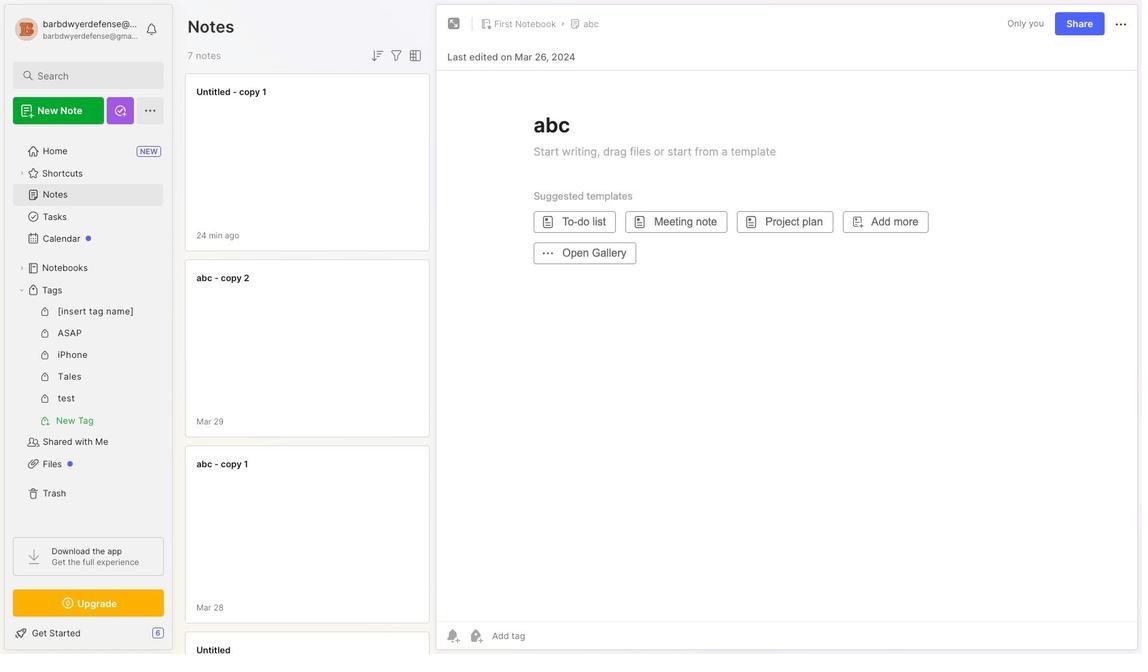 Task type: vqa. For each thing, say whether or not it's contained in the screenshot.
"dark"
no



Task type: describe. For each thing, give the bounding box(es) containing it.
none search field inside the main element
[[37, 67, 152, 84]]

Help and Learning task checklist field
[[5, 623, 172, 644]]

add tag image
[[468, 628, 484, 644]]

Account field
[[13, 16, 139, 43]]

expand tags image
[[18, 286, 26, 294]]

View options field
[[404, 48, 424, 64]]

add a reminder image
[[445, 628, 461, 644]]

Sort options field
[[369, 48, 385, 64]]

expand note image
[[446, 16, 462, 32]]

Add tag field
[[491, 630, 593, 642]]

Add filters field
[[388, 48, 404, 64]]

main element
[[0, 0, 177, 655]]

More actions field
[[1113, 15, 1129, 33]]

note window element
[[436, 4, 1138, 654]]



Task type: locate. For each thing, give the bounding box(es) containing it.
tree
[[5, 133, 172, 526]]

more actions image
[[1113, 16, 1129, 33]]

None search field
[[37, 67, 152, 84]]

group
[[13, 301, 163, 432]]

Note Editor text field
[[436, 70, 1137, 622]]

add filters image
[[388, 48, 404, 64]]

tree inside the main element
[[5, 133, 172, 526]]

click to collapse image
[[172, 630, 182, 646]]

group inside tree
[[13, 301, 163, 432]]

expand notebooks image
[[18, 264, 26, 273]]

Search text field
[[37, 69, 152, 82]]



